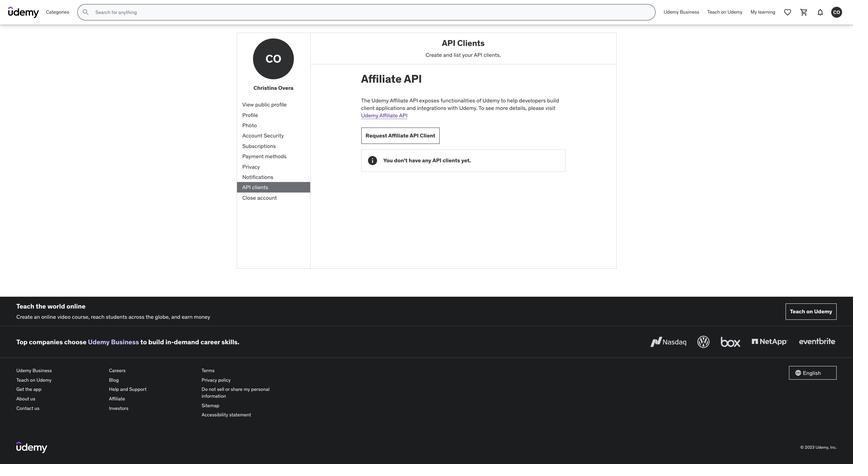 Task type: vqa. For each thing, say whether or not it's contained in the screenshot.
Do Not Sell Or Share My Personal Information button
yes



Task type: locate. For each thing, give the bounding box(es) containing it.
and inside careers blog help and support affiliate investors
[[120, 387, 128, 393]]

co right notifications image
[[834, 9, 841, 15]]

udemy,
[[816, 445, 830, 450]]

api left client
[[410, 132, 419, 139]]

accessibility
[[202, 413, 228, 419]]

api up list
[[442, 38, 456, 48]]

© 2023 udemy, inc.
[[801, 445, 837, 450]]

privacy down terms
[[202, 378, 217, 384]]

business for udemy business
[[681, 9, 700, 15]]

co link
[[829, 4, 846, 20]]

on up app
[[30, 378, 35, 384]]

1 vertical spatial build
[[148, 338, 164, 347]]

api down the applications
[[399, 112, 408, 119]]

and left list
[[444, 51, 453, 58]]

teach on udemy link up about us link
[[16, 376, 104, 386]]

volkswagen image
[[697, 335, 712, 350]]

1 horizontal spatial build
[[548, 97, 560, 104]]

shopping cart with 0 items image
[[801, 8, 809, 16]]

teach inside teach the world online create an online video course, reach students across the globe, and earn money
[[16, 303, 34, 311]]

world
[[47, 303, 65, 311]]

1 horizontal spatial online
[[67, 303, 86, 311]]

0 vertical spatial teach on udemy link
[[704, 4, 747, 20]]

Search for anything text field
[[94, 6, 648, 18]]

affiliate up the applications
[[390, 97, 409, 104]]

security
[[264, 132, 284, 139]]

to inside the udemy affiliate api exposes functionalities of udemy to help developers build client applications and integrations with udemy.  to see more details, please visit udemy affiliate api
[[501, 97, 506, 104]]

box image
[[720, 335, 743, 350]]

api up exposes
[[404, 72, 422, 86]]

1 horizontal spatial privacy
[[243, 163, 260, 170]]

close
[[243, 195, 256, 201]]

affiliate right the "request"
[[389, 132, 409, 139]]

careers
[[109, 368, 126, 374]]

create inside api clients create and list your api clients.
[[426, 51, 442, 58]]

teach on udemy link left my
[[704, 4, 747, 20]]

online up the course,
[[67, 303, 86, 311]]

udemy.
[[460, 105, 478, 111]]

2 vertical spatial business
[[33, 368, 52, 374]]

1 horizontal spatial the
[[36, 303, 46, 311]]

terms privacy policy do not sell or share my personal information sitemap accessibility statement
[[202, 368, 270, 419]]

to up more
[[501, 97, 506, 104]]

privacy down payment
[[243, 163, 260, 170]]

udemy
[[664, 9, 679, 15], [728, 9, 743, 15], [372, 97, 389, 104], [483, 97, 500, 104], [361, 112, 379, 119], [815, 308, 833, 315], [88, 338, 110, 347], [16, 368, 31, 374], [37, 378, 52, 384]]

co up christina overa
[[266, 52, 282, 66]]

teach on udemy up eventbrite image
[[791, 308, 833, 315]]

blog
[[109, 378, 119, 384]]

on left my
[[722, 9, 727, 15]]

api up close
[[243, 184, 251, 191]]

notifications link
[[237, 172, 310, 182]]

on up eventbrite image
[[807, 308, 814, 315]]

photo link
[[237, 120, 310, 131]]

account
[[243, 132, 263, 139]]

request
[[366, 132, 388, 139]]

get the app link
[[16, 386, 104, 395]]

in-
[[166, 338, 174, 347]]

and left integrations
[[407, 105, 416, 111]]

0 horizontal spatial the
[[25, 387, 32, 393]]

teach on udemy link up eventbrite image
[[786, 304, 837, 320]]

0 horizontal spatial create
[[16, 314, 33, 321]]

about us link
[[16, 395, 104, 404]]

0 vertical spatial on
[[722, 9, 727, 15]]

affiliate inside careers blog help and support affiliate investors
[[109, 396, 125, 403]]

1 vertical spatial to
[[141, 338, 147, 347]]

0 vertical spatial to
[[501, 97, 506, 104]]

christina
[[254, 85, 277, 91]]

2 horizontal spatial business
[[681, 9, 700, 15]]

do not sell or share my personal information button
[[202, 386, 289, 402]]

the
[[36, 303, 46, 311], [146, 314, 154, 321], [25, 387, 32, 393]]

terms link
[[202, 367, 289, 376]]

1 horizontal spatial on
[[722, 9, 727, 15]]

create
[[426, 51, 442, 58], [16, 314, 33, 321]]

teach
[[708, 9, 721, 15], [16, 303, 34, 311], [791, 308, 806, 315], [16, 378, 29, 384]]

public
[[255, 101, 270, 108]]

0 horizontal spatial business
[[33, 368, 52, 374]]

photo
[[243, 122, 257, 129]]

clients left yet.
[[443, 157, 461, 164]]

any
[[423, 157, 432, 164]]

1 vertical spatial on
[[807, 308, 814, 315]]

0 vertical spatial privacy
[[243, 163, 260, 170]]

0 vertical spatial udemy business link
[[660, 4, 704, 20]]

us
[[30, 396, 35, 403], [34, 406, 39, 412]]

the right get at the bottom left of the page
[[25, 387, 32, 393]]

my
[[751, 9, 758, 15]]

to
[[479, 105, 485, 111]]

1 vertical spatial privacy
[[202, 378, 217, 384]]

or
[[226, 387, 230, 393]]

request affiliate api client button
[[361, 128, 440, 144]]

0 vertical spatial clients
[[443, 157, 461, 164]]

2 horizontal spatial on
[[807, 308, 814, 315]]

build left in-
[[148, 338, 164, 347]]

1 vertical spatial the
[[146, 314, 154, 321]]

1 horizontal spatial clients
[[443, 157, 461, 164]]

careers blog help and support affiliate investors
[[109, 368, 147, 412]]

statement
[[229, 413, 251, 419]]

0 horizontal spatial clients
[[252, 184, 268, 191]]

1 horizontal spatial teach on udemy link
[[704, 4, 747, 20]]

and left the earn
[[171, 314, 181, 321]]

1 horizontal spatial create
[[426, 51, 442, 58]]

0 vertical spatial create
[[426, 51, 442, 58]]

1 vertical spatial business
[[111, 338, 139, 347]]

help and support link
[[109, 386, 196, 395]]

0 vertical spatial build
[[548, 97, 560, 104]]

affiliate down the applications
[[380, 112, 398, 119]]

and right help
[[120, 387, 128, 393]]

get
[[16, 387, 24, 393]]

privacy inside terms privacy policy do not sell or share my personal information sitemap accessibility statement
[[202, 378, 217, 384]]

0 horizontal spatial on
[[30, 378, 35, 384]]

the left globe,
[[146, 314, 154, 321]]

top companies choose udemy business to build in-demand career skills.
[[16, 338, 240, 347]]

0 vertical spatial business
[[681, 9, 700, 15]]

earn
[[182, 314, 193, 321]]

my
[[244, 387, 250, 393]]

affiliate up the the
[[361, 72, 402, 86]]

request affiliate api client
[[366, 132, 436, 139]]

subscriptions
[[243, 143, 276, 150]]

0 horizontal spatial co
[[266, 52, 282, 66]]

0 vertical spatial online
[[67, 303, 86, 311]]

investors
[[109, 406, 129, 412]]

overa
[[278, 85, 294, 91]]

2 vertical spatial on
[[30, 378, 35, 384]]

0 horizontal spatial online
[[41, 314, 56, 321]]

nasdaq image
[[649, 335, 689, 350]]

2 horizontal spatial the
[[146, 314, 154, 321]]

close account link
[[237, 193, 310, 203]]

2 horizontal spatial teach on udemy link
[[786, 304, 837, 320]]

submit search image
[[82, 8, 90, 16]]

1 horizontal spatial teach on udemy
[[791, 308, 833, 315]]

view public profile
[[243, 101, 287, 108]]

privacy
[[243, 163, 260, 170], [202, 378, 217, 384]]

affiliate up investors
[[109, 396, 125, 403]]

us right contact
[[34, 406, 39, 412]]

subscriptions link
[[237, 141, 310, 151]]

integrations
[[417, 105, 447, 111]]

business inside "udemy business teach on udemy get the app about us contact us"
[[33, 368, 52, 374]]

affiliate link
[[109, 395, 196, 404]]

students
[[106, 314, 127, 321]]

to left in-
[[141, 338, 147, 347]]

0 horizontal spatial teach on udemy
[[708, 9, 743, 15]]

0 horizontal spatial privacy
[[202, 378, 217, 384]]

udemy image
[[8, 6, 39, 18], [16, 442, 47, 454]]

the
[[361, 97, 371, 104]]

money
[[194, 314, 210, 321]]

affiliate api
[[361, 72, 422, 86]]

create left list
[[426, 51, 442, 58]]

create left an
[[16, 314, 33, 321]]

inc.
[[831, 445, 837, 450]]

1 vertical spatial teach on udemy
[[791, 308, 833, 315]]

online
[[67, 303, 86, 311], [41, 314, 56, 321]]

2023
[[806, 445, 815, 450]]

0 horizontal spatial teach on udemy link
[[16, 376, 104, 386]]

2 vertical spatial the
[[25, 387, 32, 393]]

1 vertical spatial clients
[[252, 184, 268, 191]]

1 horizontal spatial co
[[834, 9, 841, 15]]

wishlist image
[[784, 8, 792, 16]]

skills.
[[222, 338, 240, 347]]

0 vertical spatial udemy image
[[8, 6, 39, 18]]

categories button
[[42, 4, 73, 20]]

developers
[[519, 97, 546, 104]]

see
[[486, 105, 495, 111]]

1 vertical spatial create
[[16, 314, 33, 321]]

online right an
[[41, 314, 56, 321]]

build up visit
[[548, 97, 560, 104]]

teach on udemy left my
[[708, 9, 743, 15]]

english button
[[790, 367, 837, 380]]

1 horizontal spatial to
[[501, 97, 506, 104]]

and inside teach the world online create an online video course, reach students across the globe, and earn money
[[171, 314, 181, 321]]

the up an
[[36, 303, 46, 311]]

0 vertical spatial co
[[834, 9, 841, 15]]

us right about
[[30, 396, 35, 403]]

business for udemy business teach on udemy get the app about us contact us
[[33, 368, 52, 374]]

clients.
[[484, 51, 501, 58]]

on inside "udemy business teach on udemy get the app about us contact us"
[[30, 378, 35, 384]]

applications
[[376, 105, 406, 111]]

blog link
[[109, 376, 196, 386]]

my learning
[[751, 9, 776, 15]]

business
[[681, 9, 700, 15], [111, 338, 139, 347], [33, 368, 52, 374]]

categories
[[46, 9, 69, 15]]

clients up close account
[[252, 184, 268, 191]]

udemy business link
[[660, 4, 704, 20], [88, 338, 139, 347], [16, 367, 104, 376]]



Task type: describe. For each thing, give the bounding box(es) containing it.
1 vertical spatial udemy business link
[[88, 338, 139, 347]]

1 vertical spatial teach on udemy link
[[786, 304, 837, 320]]

api left exposes
[[410, 97, 418, 104]]

clients
[[458, 38, 485, 48]]

exposes
[[420, 97, 440, 104]]

1 vertical spatial co
[[266, 52, 282, 66]]

notifications
[[243, 174, 274, 181]]

payment
[[243, 153, 264, 160]]

1 vertical spatial us
[[34, 406, 39, 412]]

career
[[201, 338, 220, 347]]

information
[[202, 394, 226, 400]]

with
[[448, 105, 458, 111]]

0 vertical spatial the
[[36, 303, 46, 311]]

teach inside "udemy business teach on udemy get the app about us contact us"
[[16, 378, 29, 384]]

netapp image
[[751, 335, 790, 350]]

careers link
[[109, 367, 196, 376]]

list
[[454, 51, 461, 58]]

christina overa
[[254, 85, 294, 91]]

and inside api clients create and list your api clients.
[[444, 51, 453, 58]]

the inside "udemy business teach on udemy get the app about us contact us"
[[25, 387, 32, 393]]

profile
[[243, 112, 258, 118]]

please
[[529, 105, 545, 111]]

course,
[[72, 314, 90, 321]]

0 vertical spatial teach on udemy
[[708, 9, 743, 15]]

api inside button
[[410, 132, 419, 139]]

sitemap link
[[202, 402, 289, 411]]

globe,
[[155, 314, 170, 321]]

and inside the udemy affiliate api exposes functionalities of udemy to help developers build client applications and integrations with udemy.  to see more details, please visit udemy affiliate api
[[407, 105, 416, 111]]

payment methods link
[[237, 151, 310, 162]]

policy
[[218, 378, 231, 384]]

english
[[804, 370, 822, 377]]

of
[[477, 97, 482, 104]]

api right your
[[474, 51, 483, 58]]

build inside the udemy affiliate api exposes functionalities of udemy to help developers build client applications and integrations with udemy.  to see more details, please visit udemy affiliate api
[[548, 97, 560, 104]]

0 horizontal spatial to
[[141, 338, 147, 347]]

do
[[202, 387, 208, 393]]

sitemap
[[202, 403, 220, 409]]

sell
[[217, 387, 224, 393]]

profile
[[272, 101, 287, 108]]

app
[[33, 387, 41, 393]]

view
[[243, 101, 254, 108]]

methods
[[265, 153, 287, 160]]

contact
[[16, 406, 33, 412]]

help
[[508, 97, 518, 104]]

teach the world online create an online video course, reach students across the globe, and earn money
[[16, 303, 210, 321]]

create inside teach the world online create an online video course, reach students across the globe, and earn money
[[16, 314, 33, 321]]

privacy policy link
[[202, 376, 289, 386]]

contact us link
[[16, 404, 104, 414]]

investors link
[[109, 404, 196, 414]]

help
[[109, 387, 119, 393]]

visit
[[546, 105, 556, 111]]

©
[[801, 445, 805, 450]]

view public profile link
[[237, 100, 310, 110]]

you
[[384, 157, 393, 164]]

2 vertical spatial teach on udemy link
[[16, 376, 104, 386]]

companies
[[29, 338, 63, 347]]

don't
[[394, 157, 408, 164]]

api clients
[[243, 184, 268, 191]]

your
[[463, 51, 473, 58]]

accessibility statement link
[[202, 411, 289, 421]]

share
[[231, 387, 243, 393]]

2 vertical spatial udemy business link
[[16, 367, 104, 376]]

account security link
[[237, 131, 310, 141]]

functionalities
[[441, 97, 476, 104]]

choose
[[64, 338, 87, 347]]

top
[[16, 338, 28, 347]]

api right any
[[433, 157, 442, 164]]

account security
[[243, 132, 284, 139]]

affiliate inside button
[[389, 132, 409, 139]]

an
[[34, 314, 40, 321]]

payment methods
[[243, 153, 287, 160]]

small image
[[796, 370, 802, 377]]

1 horizontal spatial business
[[111, 338, 139, 347]]

eventbrite image
[[798, 335, 837, 350]]

1 vertical spatial online
[[41, 314, 56, 321]]

my learning link
[[747, 4, 780, 20]]

have
[[409, 157, 421, 164]]

udemy business teach on udemy get the app about us contact us
[[16, 368, 52, 412]]

close account
[[243, 195, 277, 201]]

1 vertical spatial udemy image
[[16, 442, 47, 454]]

yet.
[[462, 157, 471, 164]]

0 vertical spatial us
[[30, 396, 35, 403]]

the udemy affiliate api exposes functionalities of udemy to help developers build client applications and integrations with udemy.  to see more details, please visit udemy affiliate api
[[361, 97, 560, 119]]

0 horizontal spatial build
[[148, 338, 164, 347]]

video
[[57, 314, 71, 321]]

client
[[420, 132, 436, 139]]

api clients create and list your api clients.
[[426, 38, 501, 58]]

across
[[129, 314, 145, 321]]

account
[[258, 195, 277, 201]]

reach
[[91, 314, 105, 321]]

not
[[209, 387, 216, 393]]

notifications image
[[817, 8, 825, 16]]



